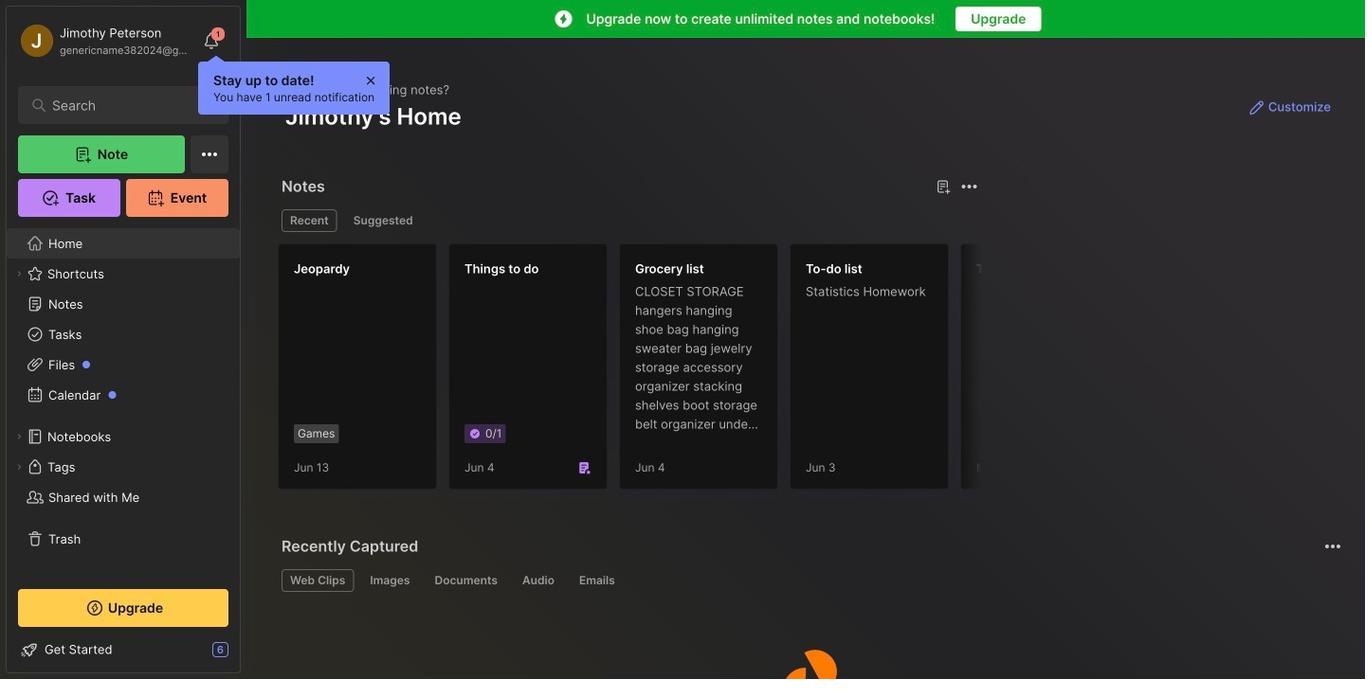 Task type: vqa. For each thing, say whether or not it's contained in the screenshot.
search field inside the Main element
yes



Task type: describe. For each thing, give the bounding box(es) containing it.
click to collapse image
[[239, 645, 254, 668]]

none search field inside main "element"
[[52, 94, 203, 117]]

Search text field
[[52, 97, 203, 115]]

Account field
[[18, 22, 193, 60]]

More actions field
[[1320, 534, 1346, 560]]



Task type: locate. For each thing, give the bounding box(es) containing it.
main element
[[0, 0, 247, 680]]

tab list
[[282, 210, 975, 232], [282, 570, 1339, 593]]

0 vertical spatial tab list
[[282, 210, 975, 232]]

None search field
[[52, 94, 203, 117]]

expand tags image
[[13, 462, 25, 473]]

expand notebooks image
[[13, 431, 25, 443]]

1 vertical spatial tab list
[[282, 570, 1339, 593]]

2 tab list from the top
[[282, 570, 1339, 593]]

tooltip
[[198, 55, 390, 115]]

tab
[[282, 210, 337, 232], [345, 210, 422, 232], [282, 570, 354, 593], [362, 570, 419, 593], [426, 570, 506, 593], [514, 570, 563, 593], [571, 570, 624, 593]]

1 tab list from the top
[[282, 210, 975, 232]]

row group
[[278, 244, 1302, 502]]

more actions image
[[1322, 536, 1345, 558]]

Help and Learning task checklist field
[[7, 635, 240, 666]]



